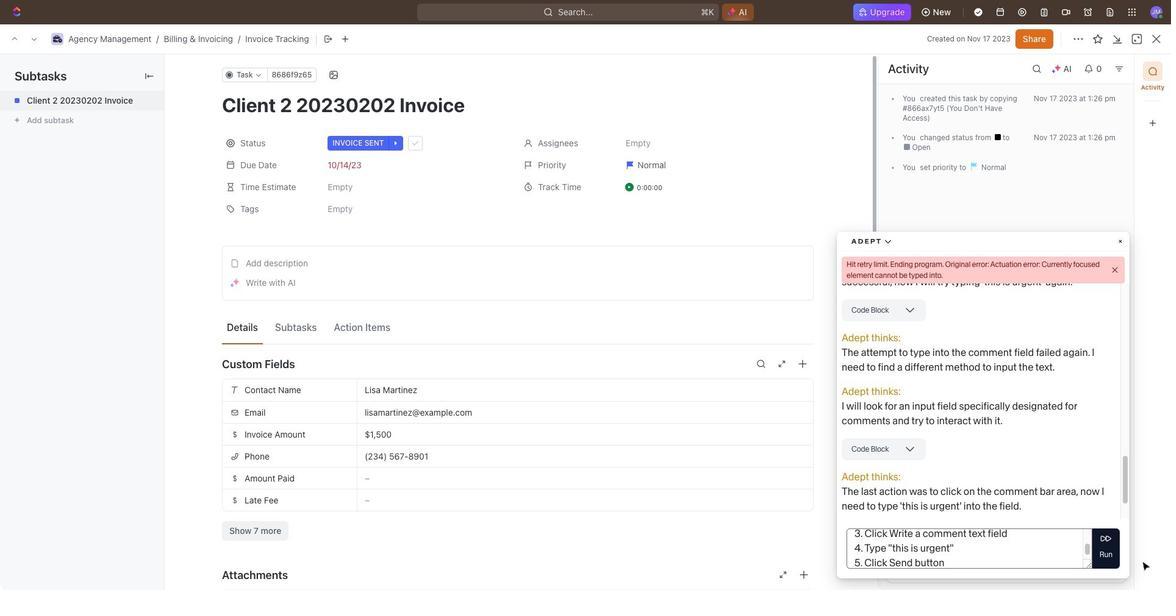 Task type: vqa. For each thing, say whether or not it's contained in the screenshot.
Date vi
no



Task type: locate. For each thing, give the bounding box(es) containing it.
Set value for Amount Paid Custom Field text field
[[358, 468, 814, 489]]

0 vertical spatial business time image
[[53, 35, 62, 43]]

custom fields element
[[222, 379, 814, 541]]

sidebar navigation
[[0, 43, 156, 591]]

tree inside sidebar navigation
[[5, 293, 143, 591]]

Set value for Invoice Amount Custom Field text field
[[358, 424, 814, 446]]

1 horizontal spatial business time image
[[167, 54, 175, 60]]

business time image
[[53, 35, 62, 43], [167, 54, 175, 60]]

task sidebar navigation tab list
[[1140, 62, 1167, 133]]

Edit task name text field
[[222, 93, 814, 117]]

tree
[[5, 293, 143, 591]]

0 horizontal spatial business time image
[[53, 35, 62, 43]]



Task type: describe. For each thing, give the bounding box(es) containing it.
Set value for Late Fee Custom Field text field
[[358, 490, 814, 511]]

1 vertical spatial business time image
[[167, 54, 175, 60]]

task sidebar content section
[[876, 54, 1135, 591]]



